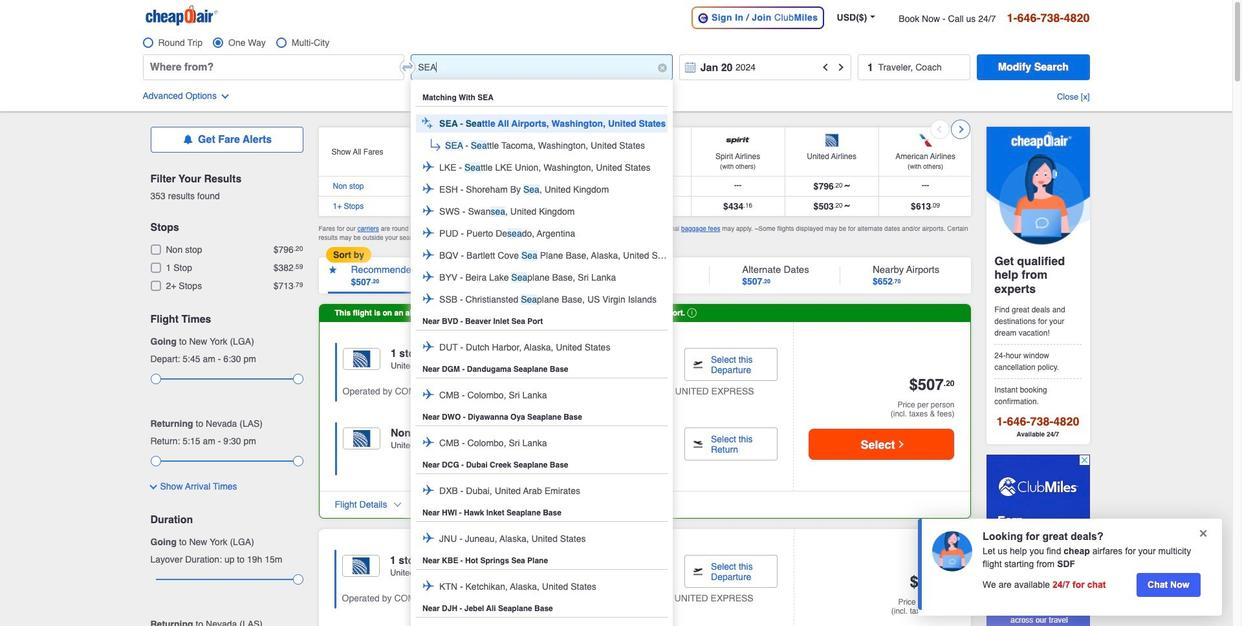 Task type: vqa. For each thing, say whether or not it's contained in the screenshot.
field at top left
no



Task type: locate. For each thing, give the bounding box(es) containing it.
united airlines image
[[343, 348, 381, 370], [343, 428, 381, 450], [342, 555, 380, 577]]

united airlines non stop, travel time 4h 17m element
[[343, 348, 460, 381], [342, 555, 459, 589]]

0 horizontal spatial airlines - spirit airlines logo image
[[630, 132, 659, 149]]

Where to? SEA field
[[411, 54, 673, 80]]

airlines - united airlines logo image
[[443, 132, 471, 149], [818, 132, 847, 149]]

duration element
[[151, 515, 303, 527]]

united airlines image for bottommost united airlines non stop, travel time 4h 17m element
[[342, 555, 380, 577]]

2 vertical spatial united airlines image
[[342, 555, 380, 577]]

departure date: saturday, january 20 at, 2:45pm. depart from: louisville sdf element for bottommost united airlines non stop, travel time 4h 17m element
[[485, 555, 542, 579]]

filter your results353results found element
[[151, 173, 303, 186]]

airlines - spirit airlines logo image
[[630, 132, 659, 149], [724, 132, 753, 149]]

1 vertical spatial united airlines image
[[343, 428, 381, 450]]

united airlines image for topmost united airlines non stop, travel time 4h 17m element
[[343, 348, 381, 370]]

0 vertical spatial departure date: saturday, january 20 at, 2:45pm. depart from: louisville sdf element
[[486, 348, 542, 372]]

stops filter element
[[151, 222, 303, 235]]

agent_icon image
[[933, 531, 973, 572]]

0 vertical spatial united airlines image
[[343, 348, 381, 370]]

1 vertical spatial departure date: saturday, january 20 at, 2:45pm. depart from: louisville sdf element
[[485, 555, 542, 579]]

flight timesfilter element
[[151, 314, 303, 326]]

1 horizontal spatial airlines - spirit airlines logo image
[[724, 132, 753, 149]]

1 vertical spatial united airlines non stop, travel time 4h 17m element
[[342, 555, 459, 589]]

1 horizontal spatial airlines - united airlines logo image
[[818, 132, 847, 149]]

traveler element
[[858, 54, 971, 80]]

Selected 1 traveler with Coach Class field
[[858, 54, 971, 80]]

returning to nevada (las) element
[[151, 419, 303, 430]]

departure date: saturday, january 20 at, 2:45pm. depart from: louisville sdf element
[[486, 348, 542, 372], [485, 555, 542, 579]]

0 horizontal spatial airlines - united airlines logo image
[[443, 132, 471, 149]]

None button
[[978, 54, 1091, 80]]

2 airlines - spirit airlines logo image from the left
[[724, 132, 753, 149]]



Task type: describe. For each thing, give the bounding box(es) containing it.
2 airlines - united airlines logo image from the left
[[818, 132, 847, 149]]

1 airlines - spirit airlines logo image from the left
[[630, 132, 659, 149]]

airlines - frontier airlines logo image
[[536, 132, 565, 149]]

airlines - american airlines logo image
[[912, 132, 940, 149]]

advertisement element
[[987, 455, 1091, 627]]

Departure Date text field
[[680, 54, 852, 80]]

0 vertical spatial united airlines non stop, travel time 4h 17m element
[[343, 348, 460, 381]]

departure date: friday, january 26 at, 5:05pm. depart from: newark liberty ewr element
[[486, 428, 542, 471]]

departure date: saturday, january 20 at, 2:45pm. depart from: louisville sdf element for topmost united airlines non stop, travel time 4h 17m element
[[486, 348, 542, 372]]

going to new york (lga) element
[[151, 337, 303, 348]]

1 airlines - united airlines logo image from the left
[[443, 132, 471, 149]]

stops filters-list element
[[151, 245, 303, 293]]

united airlines image for united airlines non stop, travel time 5h 52m element
[[343, 428, 381, 450]]

cross_icon image
[[1198, 528, 1211, 541]]

Where from?  field
[[143, 54, 405, 80]]

united airlines non stop, travel time 5h 52m element
[[343, 428, 471, 471]]

clubmilelogo image
[[698, 12, 709, 24]]



